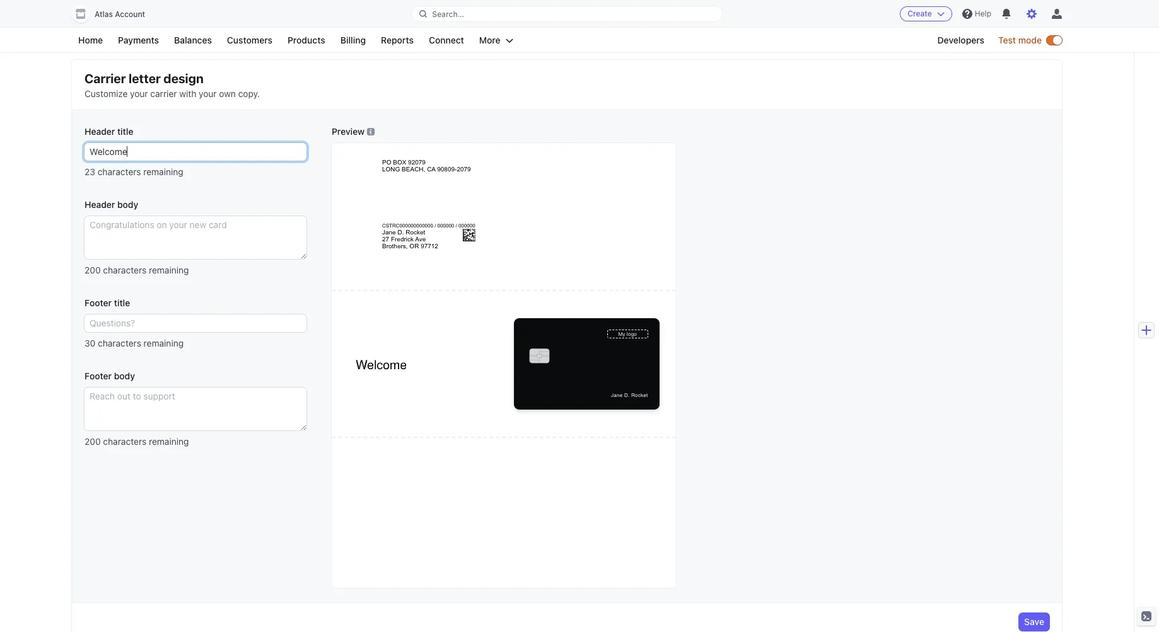 Task type: describe. For each thing, give the bounding box(es) containing it.
more
[[479, 35, 501, 45]]

fredrick
[[391, 236, 414, 243]]

Footer body text field
[[85, 388, 307, 431]]

products
[[288, 35, 325, 45]]

search…
[[432, 9, 464, 19]]

atlas account
[[95, 9, 145, 19]]

jane
[[382, 229, 396, 236]]

beach,
[[402, 166, 425, 173]]

rocket
[[406, 229, 426, 236]]

1 your from the left
[[130, 88, 148, 99]]

more button
[[473, 33, 520, 48]]

cstrc000000000000
[[382, 223, 433, 229]]

home
[[78, 35, 103, 45]]

header for header title
[[85, 126, 115, 137]]

footer for footer body
[[85, 371, 112, 382]]

remaining for footer body
[[149, 437, 189, 447]]

home link
[[72, 33, 109, 48]]

po
[[382, 159, 391, 166]]

copy.
[[238, 88, 260, 99]]

body for footer body
[[114, 371, 135, 382]]

30 characters remaining
[[85, 338, 184, 349]]

account
[[115, 9, 145, 19]]

connect link
[[423, 33, 471, 48]]

payments
[[118, 35, 159, 45]]

or
[[410, 243, 419, 250]]

30
[[85, 338, 95, 349]]

1 / from the left
[[435, 223, 436, 229]]

Header title text field
[[85, 143, 307, 161]]

characters for footer title
[[98, 338, 141, 349]]

Search… search field
[[412, 6, 722, 22]]

balances
[[174, 35, 212, 45]]

remaining for header title
[[143, 167, 183, 177]]

23
[[85, 167, 95, 177]]

Header body text field
[[85, 216, 307, 259]]

developers
[[938, 35, 985, 45]]

characters for footer body
[[103, 437, 147, 447]]

carrier letter design customize your carrier with your own copy.
[[85, 71, 260, 99]]

2079
[[457, 166, 471, 173]]

with
[[179, 88, 196, 99]]

2 your from the left
[[199, 88, 217, 99]]

create button
[[901, 6, 953, 21]]

design
[[164, 71, 204, 86]]

carrier
[[150, 88, 177, 99]]

characters for header title
[[98, 167, 141, 177]]

atlas account button
[[72, 5, 158, 23]]

payments link
[[112, 33, 165, 48]]

atlas
[[95, 9, 113, 19]]

preview
[[332, 126, 365, 137]]

footer title
[[85, 298, 130, 309]]

header title
[[85, 126, 133, 137]]

jane d. rocket 27 fredrick ave brothers, or 97712
[[382, 229, 438, 250]]

letter
[[129, 71, 161, 86]]

ave
[[415, 236, 426, 243]]

products link
[[281, 33, 332, 48]]

d.
[[398, 229, 404, 236]]

23 characters remaining
[[85, 167, 183, 177]]

brothers,
[[382, 243, 408, 250]]

body for header body
[[117, 199, 138, 210]]

billing
[[341, 35, 366, 45]]

create
[[908, 9, 932, 18]]



Task type: locate. For each thing, give the bounding box(es) containing it.
help
[[975, 9, 992, 18]]

1 vertical spatial save
[[1025, 617, 1045, 628]]

footer down 30 on the left bottom of the page
[[85, 371, 112, 382]]

title up 30 characters remaining
[[114, 298, 130, 309]]

header down customize
[[85, 126, 115, 137]]

2 000000 from the left
[[459, 223, 476, 229]]

0 horizontal spatial /
[[435, 223, 436, 229]]

connect
[[429, 35, 464, 45]]

developers link
[[932, 33, 991, 48]]

remaining down header body text box
[[149, 265, 189, 276]]

1 vertical spatial title
[[114, 298, 130, 309]]

92079
[[408, 159, 426, 166]]

customize
[[85, 88, 128, 99]]

200 for footer body
[[85, 437, 101, 447]]

2 200 from the top
[[85, 437, 101, 447]]

footer for footer title
[[85, 298, 112, 309]]

1 save button from the top
[[1020, 20, 1050, 37]]

customers link
[[221, 33, 279, 48]]

balances link
[[168, 33, 218, 48]]

reports
[[381, 35, 414, 45]]

Search… text field
[[412, 6, 722, 22]]

billing link
[[334, 33, 372, 48]]

1 save from the top
[[1025, 23, 1045, 33]]

cstrc000000000000 / 000000 / 000000
[[382, 223, 476, 229]]

notifications image
[[1002, 9, 1012, 19]]

body down 30 characters remaining
[[114, 371, 135, 382]]

characters
[[98, 167, 141, 177], [103, 265, 147, 276], [98, 338, 141, 349], [103, 437, 147, 447]]

remaining down footer body text box
[[149, 437, 189, 447]]

200
[[85, 265, 101, 276], [85, 437, 101, 447]]

title for header title
[[117, 126, 133, 137]]

90809-
[[437, 166, 457, 173]]

body
[[117, 199, 138, 210], [114, 371, 135, 382]]

title for footer title
[[114, 298, 130, 309]]

1 header from the top
[[85, 126, 115, 137]]

2 header from the top
[[85, 199, 115, 210]]

1 vertical spatial 200 characters remaining
[[85, 437, 189, 447]]

remaining for footer title
[[144, 338, 184, 349]]

2 footer from the top
[[85, 371, 112, 382]]

your left own
[[199, 88, 217, 99]]

title up 23 characters remaining
[[117, 126, 133, 137]]

0 vertical spatial 200 characters remaining
[[85, 265, 189, 276]]

0 vertical spatial save button
[[1020, 20, 1050, 37]]

000000
[[438, 223, 454, 229], [459, 223, 476, 229]]

/
[[435, 223, 436, 229], [456, 223, 457, 229]]

po box 92079 long beach, ca 90809-2079
[[382, 159, 471, 173]]

header
[[85, 126, 115, 137], [85, 199, 115, 210]]

200 characters remaining for footer body
[[85, 437, 189, 447]]

Footer title text field
[[85, 315, 307, 333]]

test mode
[[999, 35, 1042, 45]]

carrier
[[85, 71, 126, 86]]

your
[[130, 88, 148, 99], [199, 88, 217, 99]]

0 vertical spatial title
[[117, 126, 133, 137]]

ca
[[427, 166, 436, 173]]

footer
[[85, 298, 112, 309], [85, 371, 112, 382]]

27
[[382, 236, 389, 243]]

2 200 characters remaining from the top
[[85, 437, 189, 447]]

footer body
[[85, 371, 135, 382]]

1 horizontal spatial 000000
[[459, 223, 476, 229]]

1 vertical spatial header
[[85, 199, 115, 210]]

save button
[[1020, 20, 1050, 37], [1020, 614, 1050, 632]]

200 for header body
[[85, 265, 101, 276]]

2 save from the top
[[1025, 617, 1045, 628]]

body down 23 characters remaining
[[117, 199, 138, 210]]

test
[[999, 35, 1017, 45]]

header down 23 in the top of the page
[[85, 199, 115, 210]]

1 200 from the top
[[85, 265, 101, 276]]

long
[[382, 166, 400, 173]]

your down letter
[[130, 88, 148, 99]]

1 footer from the top
[[85, 298, 112, 309]]

customers
[[227, 35, 273, 45]]

0 vertical spatial save
[[1025, 23, 1045, 33]]

header body
[[85, 199, 138, 210]]

0 horizontal spatial your
[[130, 88, 148, 99]]

1 horizontal spatial your
[[199, 88, 217, 99]]

own
[[219, 88, 236, 99]]

remaining for header body
[[149, 265, 189, 276]]

0 horizontal spatial 000000
[[438, 223, 454, 229]]

1 horizontal spatial /
[[456, 223, 457, 229]]

footer up 30 on the left bottom of the page
[[85, 298, 112, 309]]

1 vertical spatial save button
[[1020, 614, 1050, 632]]

1 200 characters remaining from the top
[[85, 265, 189, 276]]

remaining down 'header title' text box
[[143, 167, 183, 177]]

1 vertical spatial 200
[[85, 437, 101, 447]]

0 vertical spatial header
[[85, 126, 115, 137]]

000000 up 97712
[[438, 223, 454, 229]]

1 000000 from the left
[[438, 223, 454, 229]]

title
[[117, 126, 133, 137], [114, 298, 130, 309]]

header for header body
[[85, 199, 115, 210]]

2 / from the left
[[456, 223, 457, 229]]

2 save button from the top
[[1020, 614, 1050, 632]]

0 vertical spatial footer
[[85, 298, 112, 309]]

characters for header body
[[103, 265, 147, 276]]

remaining down footer title text field
[[144, 338, 184, 349]]

reports link
[[375, 33, 420, 48]]

97712
[[421, 243, 438, 250]]

box
[[393, 159, 407, 166]]

200 characters remaining
[[85, 265, 189, 276], [85, 437, 189, 447]]

000000 right the 'rocket'
[[459, 223, 476, 229]]

1 vertical spatial body
[[114, 371, 135, 382]]

remaining
[[143, 167, 183, 177], [149, 265, 189, 276], [144, 338, 184, 349], [149, 437, 189, 447]]

200 characters remaining for header body
[[85, 265, 189, 276]]

0 vertical spatial body
[[117, 199, 138, 210]]

help button
[[958, 4, 997, 24]]

mode
[[1019, 35, 1042, 45]]

save
[[1025, 23, 1045, 33], [1025, 617, 1045, 628]]

0 vertical spatial 200
[[85, 265, 101, 276]]

1 vertical spatial footer
[[85, 371, 112, 382]]



Task type: vqa. For each thing, say whether or not it's contained in the screenshot.
"payments" in CONNECT COLLECT PAYMENTS AND PAY OUT SELLERS
no



